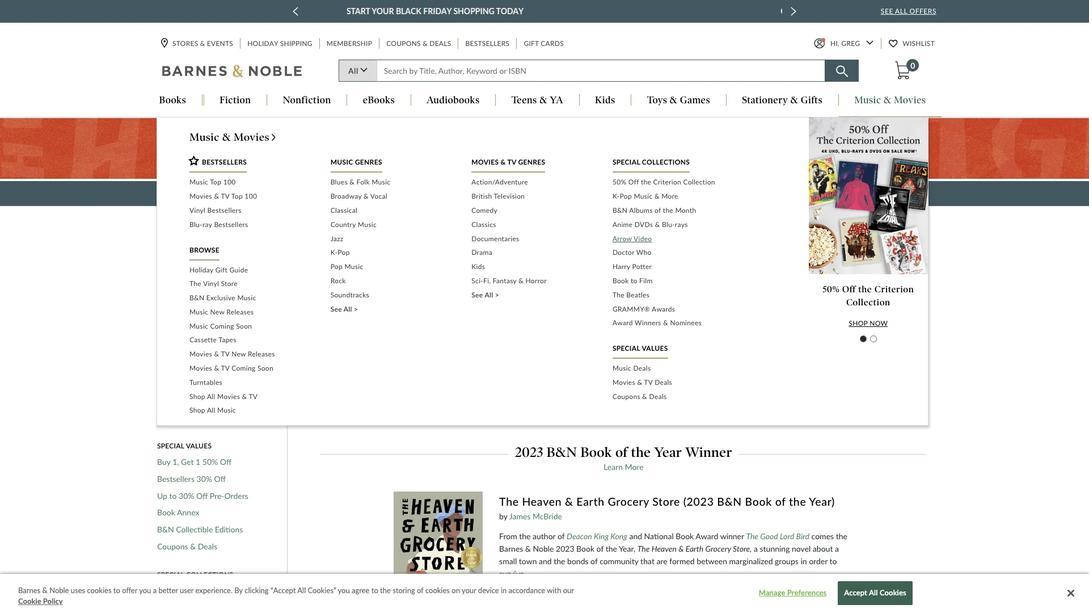 Task type: locate. For each thing, give the bounding box(es) containing it.
movies up ny times® bestsellers
[[190, 350, 212, 358]]

2 horizontal spatial coupons
[[613, 392, 641, 401]]

0 vertical spatial mcbride
[[533, 512, 562, 521]]

books icon image
[[563, 315, 685, 395]]

music deals link
[[613, 362, 737, 376]]

coming soon
[[157, 396, 204, 405]]

0 vertical spatial teens
[[512, 94, 537, 106]]

tv down 'music top 100' link
[[221, 192, 230, 200]]

user
[[180, 586, 194, 595]]

book inside comes the barnes & noble 2023 book of the year,
[[577, 544, 595, 553]]

list containing blues & folk music
[[331, 176, 455, 316]]

blu- inside music top 100 movies & tv top 100 vinyl bestsellers blu-ray bestsellers
[[190, 220, 203, 229]]

1 horizontal spatial more
[[662, 192, 679, 200]]

kids for kids
[[595, 94, 616, 106]]

winner
[[686, 444, 733, 461]]

holiday up albums
[[629, 188, 662, 199]]

2 horizontal spatial about
[[813, 544, 834, 553]]

book down harry
[[613, 276, 629, 285]]

1 horizontal spatial see all > link
[[472, 288, 596, 302]]

1 blu- from the left
[[190, 220, 203, 229]]

book up trending
[[520, 223, 560, 245]]

1 horizontal spatial in
[[801, 556, 807, 566]]

music & movies for the music & movies button
[[855, 94, 927, 106]]

1 horizontal spatial >
[[495, 290, 500, 299]]

1 vertical spatial every
[[619, 407, 638, 417]]

tv inside music top 100 movies & tv top 100 vinyl bestsellers blu-ray bestsellers
[[221, 192, 230, 200]]

the heaven & earth grocery store (2023 b&n book of the year) link
[[500, 494, 854, 510]]

collectible
[[176, 524, 213, 534]]

0 horizontal spatial more
[[521, 589, 539, 598]]

list for collections
[[613, 176, 737, 330]]

0 horizontal spatial values
[[186, 442, 212, 450]]

jazz link
[[331, 232, 455, 246]]

all inside the blues & folk music broadway & vocal classical country music jazz k-pop pop music rock soundtracks see all >
[[344, 305, 352, 313]]

2 horizontal spatial coupons & deals link
[[613, 390, 737, 404]]

0 vertical spatial read
[[439, 246, 453, 256]]

k- inside 50% off the criterion collection k-pop music & more b&n albums of the month anime dvds & blu-rays arrow video doctor who harry potter book to film the beatles grammy® awards award winners & nominees
[[613, 192, 620, 200]]

on down 'learn more about the heaven & earth grocery store' at the bottom
[[576, 601, 585, 611]]

deals down the b&n collectible editions link
[[198, 541, 217, 551]]

store up the bookseller
[[565, 223, 605, 245]]

holiday for holiday gift guide the vinyl store b&n exclusive music music new releases music coming soon cassette tapes movies & tv new releases movies & tv coming soon turntables shop all movies & tv shop all music
[[190, 265, 214, 274]]

action/adventure british television comedy classics documentaries drama kids sci-fi, fantasy & horror see all >
[[472, 178, 547, 299]]

0 horizontal spatial you
[[139, 586, 151, 595]]

1 vertical spatial see
[[472, 290, 483, 299]]

0 horizontal spatial teens
[[157, 328, 177, 338]]

0 vertical spatial 2023
[[515, 444, 544, 461]]

gift cards link
[[523, 38, 565, 49]]

the right from at the bottom left of the page
[[520, 531, 531, 541]]

1 horizontal spatial barnes
[[500, 544, 524, 553]]

1 vertical spatial holiday gift guide link
[[157, 295, 222, 304]]

2 horizontal spatial heaven
[[652, 544, 677, 553]]

0 vertical spatial criterion
[[654, 178, 682, 186]]

your left list
[[542, 188, 561, 199]]

start your black friday shopping today link
[[164, 5, 341, 18]]

get inside buy one, get one 50% off books for every reader
[[611, 397, 623, 407]]

2 horizontal spatial on
[[576, 601, 585, 611]]

soon down music new releases link
[[236, 322, 252, 330]]

0 vertical spatial soon
[[236, 322, 252, 330]]

1 vertical spatial coupons & deals link
[[613, 390, 737, 404]]

are
[[657, 556, 668, 566]]

cart image
[[896, 62, 911, 80]]

0 vertical spatial buy
[[576, 397, 590, 407]]

and inside the and read more about james mcbride on
[[801, 589, 813, 598]]

0 horizontal spatial noble
[[49, 586, 69, 595]]

b&n top 100 link
[[157, 311, 204, 321]]

1 horizontal spatial award
[[696, 531, 719, 541]]

manage
[[759, 588, 786, 597]]

see inside the blues & folk music broadway & vocal classical country music jazz k-pop pop music rock soundtracks see all >
[[331, 305, 342, 313]]

device
[[478, 586, 499, 595]]

movies down turntables link on the bottom of the page
[[217, 392, 240, 401]]

1 vertical spatial coming
[[232, 364, 256, 372]]

special for 50% off the criterion collection
[[613, 158, 641, 167]]

of inside the 2023 b&n book of the year winner learn more
[[616, 444, 628, 461]]

nonfiction button
[[267, 94, 347, 107]]

list containing action/adventure
[[472, 176, 596, 302]]

for up comedy
[[471, 188, 484, 199]]

0 vertical spatial vinyl
[[190, 206, 206, 215]]

holiday inside holiday gift guide the vinyl store b&n exclusive music music new releases music coming soon cassette tapes movies & tv new releases movies & tv coming soon turntables shop all movies & tv shop all music
[[190, 265, 214, 274]]

1 horizontal spatial special values
[[613, 344, 668, 353]]

> inside "action/adventure british television comedy classics documentaries drama kids sci-fi, fantasy & horror see all >"
[[495, 290, 500, 299]]

0 vertical spatial guide
[[684, 188, 709, 199]]

buy inside buy 1, get 1 50% off link
[[157, 457, 171, 467]]

book
[[520, 223, 560, 245], [613, 276, 629, 285], [581, 444, 612, 461], [746, 495, 773, 508], [157, 508, 175, 517], [676, 531, 694, 541], [577, 544, 595, 553]]

of right storing
[[417, 586, 424, 595]]

collection inside 50% off the criterion collection
[[847, 297, 891, 307]]

k- up anime
[[613, 192, 620, 200]]

every left $100
[[705, 6, 729, 16]]

the left storing
[[380, 586, 391, 595]]

1 vertical spatial read
[[815, 589, 831, 598]]

2 horizontal spatial new
[[232, 350, 246, 358]]

times®
[[170, 362, 197, 372]]

comedy
[[472, 206, 498, 215]]

toys & games button
[[632, 94, 726, 107]]

1 horizontal spatial k-
[[613, 192, 620, 200]]

holiday gift guide link down the customer favorites
[[157, 295, 222, 304]]

grammy® awards link
[[613, 302, 737, 316]]

of down 'king' at the right bottom of the page
[[597, 544, 604, 553]]

genres up action/adventure link
[[518, 158, 546, 167]]

0 horizontal spatial barnes
[[18, 586, 40, 595]]

more
[[662, 192, 679, 200], [625, 462, 644, 472]]

cards up search by title, author, keyword or isbn text field
[[541, 39, 564, 48]]

games
[[680, 94, 711, 106]]

shop
[[586, 188, 608, 199], [849, 319, 868, 327], [190, 392, 205, 401], [190, 406, 205, 415]]

1 horizontal spatial collections
[[642, 158, 690, 167]]

2 cookies from the left
[[426, 586, 450, 595]]

criterion for 50% off the criterion collection k-pop music & more b&n albums of the month anime dvds & blu-rays arrow video doctor who harry potter book to film the beatles grammy® awards award winners & nominees
[[654, 178, 682, 186]]

bestsellers heading
[[188, 155, 247, 173]]

buy left the 1,
[[157, 457, 171, 467]]

ya for teens & ya
[[550, 94, 564, 106]]

awards
[[652, 305, 676, 313]]

0 vertical spatial award
[[613, 319, 633, 327]]

and inside the book store discover the best books to read right now including trending titles, bookseller recommendations, new releases and more.
[[707, 246, 719, 256]]

collections up 50% off the criterion collection link
[[642, 158, 690, 167]]

music down discover
[[345, 262, 364, 271]]

blu-
[[190, 220, 203, 229], [662, 220, 675, 229]]

more inside 50% off the criterion collection k-pop music & more b&n albums of the month anime dvds & blu-rays arrow video doctor who harry potter book to film the beatles grammy® awards award winners & nominees
[[662, 192, 679, 200]]

top down the bestsellers heading
[[210, 178, 222, 186]]

on left your
[[452, 586, 460, 595]]

and inside a stunning novel about a small town and the bonds of community that are formed between marginalized groups in order to survive.
[[539, 556, 552, 566]]

vinyl up ray
[[190, 206, 206, 215]]

buy one, get one 50% off books for every reader
[[576, 397, 672, 417]]

0 button
[[895, 59, 920, 80]]

off inside 50% off the criterion collection k-pop music & more b&n albums of the month anime dvds & blu-rays arrow video doctor who harry potter book to film the beatles grammy® awards award winners & nominees
[[629, 178, 639, 186]]

1 horizontal spatial music & movies
[[855, 94, 927, 106]]

about left the our
[[541, 589, 561, 598]]

on for gift
[[529, 188, 540, 199]]

deacon king kong link
[[567, 531, 628, 541]]

music & movies button
[[839, 94, 942, 117]]

0 horizontal spatial guide
[[201, 295, 222, 304]]

list containing music top 100
[[190, 176, 314, 232]]

0 horizontal spatial see all > link
[[331, 302, 455, 316]]

buy for buy one, get one 50% off books for every reader
[[576, 397, 590, 407]]

cookies
[[87, 586, 112, 595], [426, 586, 450, 595]]

off inside buy one, get one 50% off books for every reader
[[660, 397, 672, 407]]

of right bonds
[[591, 556, 598, 566]]

1 horizontal spatial your
[[542, 188, 561, 199]]

100 for music top 100 movies & tv top 100 vinyl bestsellers blu-ray bestsellers
[[223, 178, 236, 186]]

2 blu- from the left
[[662, 220, 675, 229]]

book inside the 2023 b&n book of the year winner learn more
[[581, 444, 612, 461]]

broadway
[[331, 192, 362, 200]]

special up better
[[157, 571, 184, 579]]

1 horizontal spatial coupons & deals link
[[386, 38, 453, 49]]

hi, greg
[[831, 39, 861, 48]]

deacon
[[567, 531, 592, 541]]

collection inside 50% off the criterion collection k-pop music & more b&n albums of the month anime dvds & blu-rays arrow video doctor who harry potter book to film the beatles grammy® awards award winners & nominees
[[684, 178, 716, 186]]

your
[[189, 6, 212, 16], [542, 188, 561, 199]]

list
[[190, 176, 314, 232], [331, 176, 455, 316], [472, 176, 596, 302], [613, 176, 737, 330], [190, 263, 314, 418], [613, 362, 737, 404]]

1 horizontal spatial more
[[833, 589, 851, 598]]

cards inside 'gift cards' link
[[541, 39, 564, 48]]

0 horizontal spatial every
[[619, 407, 638, 417]]

1 vertical spatial collection
[[847, 297, 891, 307]]

read down the order
[[815, 589, 831, 598]]

barnes inside the barnes & noble uses cookies to offer you a better user experience. by clicking "accept all cookies" you agree to the storing of cookies on your device in accordance with our cookie policy
[[18, 586, 40, 595]]

greg
[[842, 39, 861, 48]]

k-
[[613, 192, 620, 200], [331, 248, 338, 257]]

book down 'deacon'
[[577, 544, 595, 553]]

special values for buy 1, get 1 50% off
[[157, 442, 212, 450]]

0 vertical spatial by
[[181, 412, 189, 422]]

grammy®
[[613, 305, 650, 313]]

movies up one
[[613, 378, 636, 386]]

earth for store,
[[686, 544, 704, 553]]

2023
[[515, 444, 544, 461], [556, 544, 575, 553], [223, 586, 241, 596]]

of inside comes the barnes & noble 2023 book of the year,
[[597, 544, 604, 553]]

collection for 50% off the criterion collection
[[847, 297, 891, 307]]

coming down movies & tv new releases link at left bottom
[[232, 364, 256, 372]]

special up our
[[613, 158, 641, 167]]

subject
[[191, 412, 217, 422]]

earth inside the heaven & earth grocery store (2023 b&n book of the year) by james mcbride
[[577, 495, 605, 508]]

0 vertical spatial heaven
[[522, 495, 562, 508]]

ya inside "link"
[[187, 328, 196, 338]]

of inside the heaven & earth grocery store (2023 b&n book of the year) by james mcbride
[[776, 495, 786, 508]]

our monthly picks icon image
[[685, 315, 806, 395]]

values
[[642, 344, 668, 353], [186, 442, 212, 450]]

guide down favorites
[[201, 295, 222, 304]]

barnes & noble book of the year! the heaven & earth grocery store. shop now image
[[0, 118, 1090, 179]]

2 vertical spatial coupons & deals link
[[157, 541, 217, 551]]

teens for teens & ya
[[512, 94, 537, 106]]

0 vertical spatial pop
[[620, 192, 632, 200]]

0 horizontal spatial criterion
[[654, 178, 682, 186]]

next slide / item image
[[791, 7, 797, 16]]

who
[[637, 248, 652, 257]]

soon
[[236, 322, 252, 330], [258, 364, 274, 372], [186, 396, 204, 405]]

0 vertical spatial ya
[[550, 94, 564, 106]]

1 vertical spatial more
[[625, 462, 644, 472]]

in inside a stunning novel about a small town and the bonds of community that are formed between marginalized groups in order to survive.
[[801, 556, 807, 566]]

see inside "action/adventure british television comedy classics documentaries drama kids sci-fi, fantasy & horror see all >"
[[472, 290, 483, 299]]

None field
[[377, 60, 826, 82]]

about for a
[[813, 544, 834, 553]]

movies inside button
[[895, 94, 927, 106]]

2023 inside comes the barnes & noble 2023 book of the year,
[[556, 544, 575, 553]]

1 horizontal spatial guide
[[230, 265, 248, 274]]

b&n inside 50% off the criterion collection k-pop music & more b&n albums of the month anime dvds & blu-rays arrow video doctor who harry potter book to film the beatles grammy® awards award winners & nominees
[[613, 206, 628, 215]]

book inside 50% off the criterion collection k-pop music & more b&n albums of the month anime dvds & blu-rays arrow video doctor who harry potter book to film the beatles grammy® awards award winners & nominees
[[613, 276, 629, 285]]

guide up the vinyl store link
[[230, 265, 248, 274]]

store up exclusive at the top of the page
[[221, 279, 238, 288]]

2 horizontal spatial earth
[[686, 544, 704, 553]]

james mcbride link
[[510, 512, 562, 521]]

&
[[200, 39, 205, 48], [423, 39, 428, 48], [540, 94, 548, 106], [670, 94, 678, 106], [791, 94, 799, 106], [884, 94, 892, 106], [222, 131, 231, 144], [501, 158, 506, 167], [350, 178, 355, 186], [214, 192, 219, 200], [364, 192, 369, 200], [655, 192, 660, 200], [655, 220, 660, 229], [519, 276, 524, 285], [664, 319, 669, 327], [179, 328, 185, 338], [214, 350, 219, 358], [214, 364, 219, 372], [638, 378, 643, 386], [242, 392, 247, 401], [643, 392, 648, 401], [565, 495, 574, 508], [190, 541, 196, 551], [526, 544, 531, 553], [679, 544, 684, 553], [42, 586, 48, 595], [604, 589, 609, 598]]

more inside the and read more about james mcbride on
[[833, 589, 851, 598]]

james inside the heaven & earth grocery store (2023 b&n book of the year) by james mcbride
[[510, 512, 531, 521]]

james up from at the bottom left of the page
[[510, 512, 531, 521]]

b&n exclusive music link
[[190, 291, 314, 305]]

vocal
[[371, 192, 388, 200]]

genres up folk
[[355, 158, 382, 167]]

grocery down the 'learn more' link
[[608, 495, 650, 508]]

2 more from the left
[[833, 589, 851, 598]]

heaven inside the heaven & earth grocery store (2023 b&n book of the year) by james mcbride
[[522, 495, 562, 508]]

get left $10
[[599, 6, 614, 16]]

vinyl inside holiday gift guide the vinyl store b&n exclusive music music new releases music coming soon cassette tapes movies & tv new releases movies & tv coming soon turntables shop all movies & tv shop all music
[[203, 279, 219, 288]]

blu- up browse
[[190, 220, 203, 229]]

1
[[196, 457, 201, 467]]

50% inside buy one, get one 50% off books for every reader
[[642, 397, 658, 407]]

gift up favorites
[[216, 265, 228, 274]]

criterion for 50% off the criterion collection
[[875, 284, 915, 295]]

1 vertical spatial special values
[[157, 442, 212, 450]]

list containing music deals
[[613, 362, 737, 404]]

0 horizontal spatial about
[[500, 601, 520, 611]]

2 horizontal spatial see
[[881, 7, 894, 15]]

genres
[[355, 158, 382, 167], [518, 158, 546, 167]]

buy inside buy one, get one 50% off books for every reader
[[576, 397, 590, 407]]

0 horizontal spatial coupons & deals
[[157, 541, 217, 551]]

2 vertical spatial on
[[576, 601, 585, 611]]

teens inside button
[[512, 94, 537, 106]]

k-pop link
[[331, 246, 455, 260]]

music & movies for music & movies link
[[190, 131, 270, 144]]

0 horizontal spatial collections
[[186, 571, 234, 579]]

audiobooks
[[427, 94, 480, 106]]

special down harry
[[575, 283, 618, 299]]

soon inside the book store main content
[[186, 396, 204, 405]]

mcbride down with
[[545, 601, 574, 611]]

heaven for store
[[522, 495, 562, 508]]

the up holiday gift guide
[[190, 279, 201, 288]]

1 vertical spatial in
[[501, 586, 507, 595]]

vinyl up exclusive at the top of the page
[[203, 279, 219, 288]]

the left "best"
[[157, 586, 170, 596]]

your
[[462, 586, 477, 595]]

bestsellers right ray
[[214, 220, 248, 229]]

top down holiday gift guide
[[176, 311, 189, 321]]

values down winners
[[642, 344, 668, 353]]

logo image
[[162, 64, 303, 80]]

see all > link
[[472, 288, 596, 302], [331, 302, 455, 316]]

holiday up the customer favorites
[[190, 265, 214, 274]]

heaven right the our
[[577, 589, 602, 598]]

award
[[613, 319, 633, 327], [696, 531, 719, 541]]

get for buy one, get one 50% off books for every reader
[[611, 397, 623, 407]]

collection for 50% off the criterion collection k-pop music & more b&n albums of the month anime dvds & blu-rays arrow video doctor who harry potter book to film the beatles grammy® awards award winners & nominees
[[684, 178, 716, 186]]

bestsellers image
[[188, 155, 200, 166]]

0 vertical spatial learn
[[604, 462, 623, 472]]

your right start
[[189, 6, 212, 16]]

earth for store
[[577, 495, 605, 508]]

1 horizontal spatial earth
[[611, 589, 629, 598]]

1 vertical spatial criterion
[[875, 284, 915, 295]]

& inside the barnes & noble uses cookies to offer you a better user experience. by clicking "accept all cookies" you agree to the storing of cookies on your device in accordance with our cookie policy
[[42, 586, 48, 595]]

get
[[599, 6, 614, 16], [611, 397, 623, 407], [181, 457, 194, 467]]

0 vertical spatial 30%
[[197, 474, 212, 484]]

heaven
[[522, 495, 562, 508], [652, 544, 677, 553], [577, 589, 602, 598]]

criterion up the k-pop music & more link
[[654, 178, 682, 186]]

music up bestsellers icon
[[190, 131, 220, 144]]

for left one
[[607, 407, 617, 417]]

& inside comes the barnes & noble 2023 book of the year,
[[526, 544, 531, 553]]

accordance
[[509, 586, 546, 595]]

2 horizontal spatial soon
[[258, 364, 274, 372]]

releases down cassette tapes link
[[248, 350, 275, 358]]

2 vertical spatial coming
[[157, 396, 184, 405]]

barnes up cookie
[[18, 586, 40, 595]]

mcbride inside the and read more about james mcbride on
[[545, 601, 574, 611]]

read left right
[[439, 246, 453, 256]]

books
[[409, 246, 428, 256]]

kids down search by title, author, keyword or isbn text field
[[595, 94, 616, 106]]

book inside the heaven & earth grocery store (2023 b&n book of the year) by james mcbride
[[746, 495, 773, 508]]

doctor
[[613, 248, 635, 257]]

holiday gift guide link
[[190, 263, 314, 277], [157, 295, 222, 304]]

small
[[500, 556, 517, 566]]

new
[[664, 246, 677, 256]]

100 for b&n top 100
[[191, 311, 204, 321]]

accept all cookies button
[[838, 581, 913, 605]]

off left 'pre-'
[[196, 491, 208, 500]]

criterion inside 50% off the criterion collection k-pop music & more b&n albums of the month anime dvds & blu-rays arrow video doctor who harry potter book to film the beatles grammy® awards award winners & nominees
[[654, 178, 682, 186]]

holiday gift guide link up the b&n exclusive music link
[[190, 263, 314, 277]]

collection up the k-pop music & more link
[[684, 178, 716, 186]]

about
[[813, 544, 834, 553], [541, 589, 561, 598], [500, 601, 520, 611]]

1 genres from the left
[[355, 158, 382, 167]]

1 vertical spatial james
[[522, 601, 543, 611]]

to
[[430, 246, 437, 256], [631, 276, 638, 285], [169, 491, 177, 500], [830, 556, 837, 566], [113, 586, 120, 595], [372, 586, 378, 595]]

top inside "link"
[[198, 328, 211, 338]]

releases inside the book store main content
[[175, 379, 205, 388]]

poured
[[689, 589, 714, 598]]

cookies right uses
[[87, 586, 112, 595]]

see
[[881, 7, 894, 15], [472, 290, 483, 299], [331, 305, 342, 313]]

coupons inside the book store main content
[[157, 541, 188, 551]]

comes the barnes & noble 2023 book of the year,
[[500, 531, 848, 553]]

special collections up 50% off the criterion collection link
[[613, 158, 690, 167]]

1 horizontal spatial teens
[[512, 94, 537, 106]]

discover
[[350, 246, 378, 256]]

community
[[600, 556, 639, 566]]

bird
[[797, 531, 810, 541]]

list containing 50% off the criterion collection
[[613, 176, 737, 330]]

0 vertical spatial special collections
[[613, 158, 690, 167]]

special values up the 1,
[[157, 442, 212, 450]]

barnes inside comes the barnes & noble 2023 book of the year,
[[500, 544, 524, 553]]

cards
[[783, 6, 809, 16], [541, 39, 564, 48]]

1 vertical spatial on
[[452, 586, 460, 595]]

ya inside button
[[550, 94, 564, 106]]

for inside buy one, get one 50% off books for every reader
[[607, 407, 617, 417]]

1 vertical spatial heaven
[[652, 544, 677, 553]]

coupons & deals inside the book store main content
[[157, 541, 217, 551]]

2 vertical spatial get
[[181, 457, 194, 467]]

0 horizontal spatial >
[[354, 305, 358, 313]]

0 horizontal spatial see
[[331, 305, 342, 313]]

to left film
[[631, 276, 638, 285]]

soundtracks
[[331, 290, 370, 299]]

ya
[[550, 94, 564, 106], [187, 328, 196, 338]]

classics link
[[472, 218, 596, 232]]

values inside heading
[[642, 344, 668, 353]]

membership
[[327, 39, 372, 48]]

gift left british
[[452, 188, 469, 199]]

1 vertical spatial mcbride
[[545, 601, 574, 611]]

about down comes
[[813, 544, 834, 553]]

kids inside "action/adventure british television comedy classics documentaries drama kids sci-fi, fantasy & horror see all >"
[[472, 262, 485, 271]]

0 vertical spatial releases
[[227, 308, 254, 316]]

top
[[210, 178, 222, 186], [231, 192, 243, 200], [176, 311, 189, 321], [198, 328, 211, 338], [174, 345, 187, 355]]

& inside "link"
[[179, 328, 185, 338]]

the book store discover the best books to read right now including trending titles, bookseller recommendations, new releases and more.
[[350, 223, 739, 256]]

b&n albums of the month link
[[613, 204, 737, 218]]

top left tapes
[[198, 328, 211, 338]]

the up including at the left
[[485, 223, 516, 245]]

guide for holiday gift guide
[[201, 295, 222, 304]]

guide for holiday gift guide the vinyl store b&n exclusive music music new releases music coming soon cassette tapes movies & tv new releases movies & tv coming soon turntables shop all movies & tv shop all music
[[230, 265, 248, 274]]

movies inside music top 100 movies & tv top 100 vinyl bestsellers blu-ray bestsellers
[[190, 192, 212, 200]]

movies up turntables in the bottom left of the page
[[190, 364, 212, 372]]

1 vertical spatial >
[[354, 305, 358, 313]]

see all > link down horror
[[472, 288, 596, 302]]

1 vertical spatial guide
[[230, 265, 248, 274]]

1 horizontal spatial every
[[705, 6, 729, 16]]

teens for teens & ya top 100
[[157, 328, 177, 338]]

special collections heading
[[613, 158, 690, 173]]

holiday gift guide link for the vinyl store
[[190, 263, 314, 277]]

0 vertical spatial coming
[[210, 322, 234, 330]]

1 vertical spatial soon
[[258, 364, 274, 372]]

2 you from the left
[[338, 586, 350, 595]]

on inside the and read more about james mcbride on
[[576, 601, 585, 611]]

music down special values heading
[[613, 364, 632, 372]]

kids inside the book store main content
[[157, 345, 172, 355]]

2 vertical spatial coupons
[[157, 541, 188, 551]]

ya left kids button
[[550, 94, 564, 106]]

1 more from the left
[[521, 589, 539, 598]]

about inside the and read more about james mcbride on
[[500, 601, 520, 611]]

book annex link
[[157, 508, 199, 518]]

1 horizontal spatial cards
[[783, 6, 809, 16]]

off down special collections heading
[[629, 178, 639, 186]]

in down novel
[[801, 556, 807, 566]]

and right podcast
[[801, 589, 813, 598]]

0 horizontal spatial new
[[157, 379, 173, 388]]

blu- inside 50% off the criterion collection k-pop music & more b&n albums of the month anime dvds & blu-rays arrow video doctor who harry potter book to film the beatles grammy® awards award winners & nominees
[[662, 220, 675, 229]]

earth up deacon king kong "link" at the bottom right of the page
[[577, 495, 605, 508]]

teens
[[512, 94, 537, 106], [157, 328, 177, 338]]

ya down b&n top 100 link at bottom left
[[187, 328, 196, 338]]

0 horizontal spatial ya
[[187, 328, 196, 338]]

0 horizontal spatial learn
[[500, 589, 519, 598]]

1 horizontal spatial 2023
[[515, 444, 544, 461]]

coupons right the one,
[[613, 392, 641, 401]]

shop left now
[[849, 319, 868, 327]]

2 horizontal spatial 2023
[[556, 544, 575, 553]]

1 vertical spatial buy
[[157, 457, 171, 467]]

1 vertical spatial get
[[611, 397, 623, 407]]

in right 'device'
[[501, 586, 507, 595]]

heaven up are
[[652, 544, 677, 553]]

bestsellers 30% off link
[[157, 474, 226, 484]]

to inside 50% off the criterion collection k-pop music & more b&n albums of the month anime dvds & blu-rays arrow video doctor who harry potter book to film the beatles grammy® awards award winners & nominees
[[631, 276, 638, 285]]

of inside the barnes & noble uses cookies to offer you a better user experience. by clicking "accept all cookies" you agree to the storing of cookies on your device in accordance with our cookie policy
[[417, 586, 424, 595]]

ya for teens & ya top 100
[[187, 328, 196, 338]]

deals down special values heading
[[634, 364, 651, 372]]

tv down music deals link
[[644, 378, 653, 386]]

music up cassette
[[190, 322, 208, 330]]

0 vertical spatial james
[[510, 512, 531, 521]]

better
[[159, 586, 178, 595]]

music top 100 movies & tv top 100 vinyl bestsellers blu-ray bestsellers
[[190, 178, 257, 229]]

beatles
[[627, 290, 650, 299]]

cassette
[[190, 336, 217, 344]]

with
[[681, 6, 703, 16]]

off down movies & tv deals link
[[660, 397, 672, 407]]

stationery
[[743, 94, 789, 106]]

of up the good lord bird link
[[776, 495, 786, 508]]

1 vertical spatial 2023
[[556, 544, 575, 553]]

the inside a stunning novel about a small town and the bonds of community that are formed between marginalized groups in order to survive.
[[554, 556, 566, 566]]

1 horizontal spatial noble
[[533, 544, 554, 553]]



Task type: describe. For each thing, give the bounding box(es) containing it.
& inside the heaven & earth grocery store (2023 b&n book of the year) by james mcbride
[[565, 495, 574, 508]]

movies & tv coming soon link
[[190, 362, 314, 376]]

of right "author"
[[558, 531, 565, 541]]

a left $10
[[615, 6, 620, 16]]

of inside a stunning novel about a small town and the bonds of community that are formed between marginalized groups in order to survive.
[[591, 556, 598, 566]]

read inside the and read more about james mcbride on
[[815, 589, 831, 598]]

book inside the book annex link
[[157, 508, 175, 517]]

to left offer
[[113, 586, 120, 595]]

wishlist link
[[890, 38, 937, 49]]

the inside the book store discover the best books to read right now including trending titles, bookseller recommendations, new releases and more.
[[380, 246, 391, 256]]

holiday gift guide link for b&n top 100
[[157, 295, 222, 304]]

in inside the barnes & noble uses cookies to offer you a better user experience. by clicking "accept all cookies" you agree to the storing of cookies on your device in accordance with our cookie policy
[[501, 586, 507, 595]]

shop down turntables in the bottom left of the page
[[190, 392, 205, 401]]

tv inside music deals movies & tv deals coupons & deals
[[644, 378, 653, 386]]

music inside heading
[[331, 158, 353, 167]]

accept
[[845, 588, 868, 597]]

lord
[[780, 531, 795, 541]]

shop all movies & tv link
[[190, 390, 314, 404]]

new inside new releases link
[[157, 379, 173, 388]]

mcbride inside the heaven & earth grocery store (2023 b&n book of the year) by james mcbride
[[533, 512, 562, 521]]

the inside the heaven & earth grocery store (2023 b&n book of the year) by james mcbride
[[500, 495, 519, 508]]

off inside 50% off the criterion collection
[[843, 284, 856, 295]]

gift right $10
[[638, 6, 655, 16]]

cards inside the get a $10 gift card with every $100 of gift cards purchased link
[[783, 6, 809, 16]]

list for values
[[613, 362, 737, 404]]

& inside "action/adventure british television comedy classics documentaries drama kids sci-fi, fantasy & horror see all >"
[[519, 276, 524, 285]]

music up the find on the left
[[372, 178, 391, 186]]

1 vertical spatial new
[[232, 350, 246, 358]]

fi,
[[484, 276, 491, 285]]

james inside the and read more about james mcbride on
[[522, 601, 543, 611]]

from the author of deacon king kong and national book award winner the good lord bird
[[500, 531, 810, 541]]

from
[[500, 531, 517, 541]]

heaven for store,
[[652, 544, 677, 553]]

1 horizontal spatial heaven
[[577, 589, 602, 598]]

store inside holiday gift guide the vinyl store b&n exclusive music music new releases music coming soon cassette tapes movies & tv new releases movies & tv coming soon turntables shop all movies & tv shop all music
[[221, 279, 238, 288]]

king
[[594, 531, 609, 541]]

buy for buy 1, get 1 50% off
[[157, 457, 171, 467]]

by inside the heaven & earth grocery store (2023 b&n book of the year) by james mcbride
[[500, 512, 508, 521]]

store inside the heaven & earth grocery store (2023 b&n book of the year) by james mcbride
[[653, 495, 681, 508]]

the best books of 2023 link
[[157, 586, 241, 596]]

coupons inside music deals movies & tv deals coupons & deals
[[613, 392, 641, 401]]

0 vertical spatial every
[[705, 6, 729, 16]]

month
[[676, 206, 697, 215]]

start
[[164, 6, 188, 16]]

gift up 'b&n albums of the month' link
[[665, 188, 681, 199]]

b&n collectible editions link
[[157, 524, 243, 534]]

coming soon link
[[157, 396, 204, 405]]

1 horizontal spatial about
[[541, 589, 561, 598]]

on for about
[[576, 601, 585, 611]]

gift inside 'gift cards' link
[[524, 39, 539, 48]]

book up the heaven & earth grocery store,
[[676, 531, 694, 541]]

award inside the book store main content
[[696, 531, 719, 541]]

the inside the book store discover the best books to read right now including trending titles, bookseller recommendations, new releases and more.
[[485, 223, 516, 245]]

k-pop music & more link
[[613, 190, 737, 204]]

the book store main content
[[0, 118, 1090, 613]]

top down 'music top 100' link
[[231, 192, 243, 200]]

a up marginalized
[[754, 544, 758, 553]]

the right over:
[[737, 589, 750, 598]]

stores & events
[[173, 39, 233, 48]]

special for buy 1, get 1 50% off
[[157, 442, 184, 450]]

music inside 50% off the criterion collection k-pop music & more b&n albums of the month anime dvds & blu-rays arrow video doctor who harry potter book to film the beatles grammy® awards award winners & nominees
[[634, 192, 653, 200]]

50% off the criterion collection k-pop music & more b&n albums of the month anime dvds & blu-rays arrow video doctor who harry potter book to film the beatles grammy® awards award winners & nominees
[[613, 178, 716, 327]]

gift left next slide / item image at the top right of page
[[764, 6, 781, 16]]

2 genres from the left
[[518, 158, 546, 167]]

2 vertical spatial earth
[[611, 589, 629, 598]]

to right up
[[169, 491, 177, 500]]

and up year,
[[630, 531, 643, 541]]

gifts
[[801, 94, 823, 106]]

to inside a stunning novel about a small town and the bonds of community that are formed between marginalized groups in order to survive.
[[830, 556, 837, 566]]

holiday for holiday shipping
[[248, 39, 278, 48]]

50% inside 50% off the criterion collection k-pop music & more b&n albums of the month anime dvds & blu-rays arrow video doctor who harry potter book to film the beatles grammy® awards award winners & nominees
[[613, 178, 627, 186]]

ray
[[203, 220, 212, 229]]

the right with
[[563, 589, 575, 598]]

one,
[[592, 397, 609, 407]]

up to 30% off pre-orders
[[157, 491, 248, 500]]

tv down turntables link on the bottom of the page
[[249, 392, 258, 401]]

$100
[[731, 6, 749, 16]]

card
[[657, 6, 679, 16]]

1 horizontal spatial 30%
[[197, 474, 212, 484]]

music inside music deals movies & tv deals coupons & deals
[[613, 364, 632, 372]]

music right subject
[[217, 406, 236, 415]]

Search by Title, Author, Keyword or ISBN text field
[[377, 60, 826, 82]]

all inside "action/adventure british television comedy classics documentaries drama kids sci-fi, fantasy & horror see all >"
[[485, 290, 494, 299]]

one
[[625, 397, 640, 407]]

movies inside heading
[[472, 158, 499, 167]]

holiday gift guide the vinyl store b&n exclusive music music new releases music coming soon cassette tapes movies & tv new releases movies & tv coming soon turntables shop all movies & tv shop all music
[[190, 265, 275, 415]]

music inside music top 100 movies & tv top 100 vinyl bestsellers blu-ray bestsellers
[[190, 178, 208, 186]]

the inside holiday gift guide the vinyl store b&n exclusive music music new releases music coming soon cassette tapes movies & tv new releases movies & tv coming soon turntables shop all movies & tv shop all music
[[190, 279, 201, 288]]

tv inside heading
[[508, 158, 517, 167]]

of right $100
[[751, 6, 762, 16]]

deals up the reader on the bottom right of page
[[650, 392, 667, 401]]

& inside heading
[[501, 158, 506, 167]]

user image
[[815, 38, 825, 49]]

offer
[[122, 586, 137, 595]]

groups
[[775, 556, 799, 566]]

music genres heading
[[331, 158, 382, 173]]

movies & tv genres
[[472, 158, 546, 167]]

learn inside the 2023 b&n book of the year winner learn more
[[604, 462, 623, 472]]

grocery for store
[[608, 495, 650, 508]]

stunning
[[760, 544, 790, 553]]

the heaven & earth grocery store (2023 b&n book of the year) image
[[394, 492, 483, 613]]

arrow video link
[[613, 232, 737, 246]]

off up 'pre-'
[[214, 474, 226, 484]]

winner
[[721, 531, 745, 541]]

deals left bestsellers link
[[430, 39, 452, 48]]

store down a stunning novel about a small town and the bonds of community that are formed between marginalized groups in order to survive.
[[659, 589, 676, 598]]

holiday shipping
[[248, 39, 313, 48]]

of left by on the bottom left
[[214, 586, 221, 596]]

1 vertical spatial learn
[[500, 589, 519, 598]]

deals inside the book store main content
[[198, 541, 217, 551]]

100 for kids top 100
[[189, 345, 203, 355]]

noble inside the barnes & noble uses cookies to offer you a better user experience. by clicking "accept all cookies" you agree to the storing of cookies on your device in accordance with our cookie policy
[[49, 586, 69, 595]]

100 inside "link"
[[213, 328, 226, 338]]

dvds
[[635, 220, 654, 229]]

the down special collections heading
[[641, 178, 652, 186]]

deals down music deals link
[[655, 378, 673, 386]]

the down the k-pop music & more link
[[663, 206, 674, 215]]

search image
[[836, 66, 848, 77]]

0 horizontal spatial your
[[189, 6, 212, 16]]

list for genres
[[331, 176, 455, 316]]

shopping
[[271, 6, 312, 16]]

movies down fiction button
[[234, 131, 270, 144]]

fiction
[[220, 94, 251, 106]]

50% off the criterion collection link
[[613, 176, 737, 190]]

hi, greg button
[[815, 38, 874, 49]]

music down holiday gift guide
[[190, 308, 208, 316]]

bestsellers up ray
[[207, 206, 242, 215]]

down arrow image
[[867, 41, 874, 45]]

2023 inside the 2023 b&n book of the year winner learn more
[[515, 444, 544, 461]]

1 you from the left
[[139, 586, 151, 595]]

top for b&n top 100
[[176, 311, 189, 321]]

black
[[214, 6, 239, 16]]

friday
[[241, 6, 269, 16]]

award inside 50% off the criterion collection k-pop music & more b&n albums of the month anime dvds & blu-rays arrow video doctor who harry potter book to film the beatles grammy® awards award winners & nominees
[[613, 319, 633, 327]]

coming inside the book store main content
[[157, 396, 184, 405]]

tv down tapes
[[221, 350, 230, 358]]

wishlist
[[903, 39, 935, 48]]

releases
[[679, 246, 705, 256]]

1 vertical spatial pop
[[338, 248, 350, 257]]

previous slide / item image
[[293, 7, 299, 16]]

holiday for holiday gift guide
[[157, 295, 184, 304]]

all inside the barnes & noble uses cookies to offer you a better user experience. by clicking "accept all cookies" you agree to the storing of cookies on your device in accordance with our cookie policy
[[298, 586, 306, 595]]

off right 1 at the bottom of the page
[[220, 457, 232, 467]]

list containing holiday gift guide
[[190, 263, 314, 418]]

favorites
[[197, 279, 235, 288]]

turntables
[[190, 378, 223, 386]]

perfect
[[419, 188, 450, 199]]

0 horizontal spatial 30%
[[179, 491, 194, 500]]

recommendations,
[[602, 246, 662, 256]]

store inside the book store discover the best books to read right now including trending titles, bookseller recommendations, new releases and more.
[[565, 223, 605, 245]]

all inside button
[[870, 588, 878, 597]]

collections inside the book store main content
[[186, 571, 234, 579]]

0 horizontal spatial for
[[471, 188, 484, 199]]

up to 30% off pre-orders link
[[157, 491, 248, 501]]

gift down the customer favorites
[[186, 295, 199, 304]]

0 horizontal spatial by
[[181, 412, 189, 422]]

about for james
[[500, 601, 520, 611]]

a right novel
[[836, 544, 840, 553]]

drama link
[[472, 246, 596, 260]]

books inside buy one, get one 50% off books for every reader
[[583, 407, 605, 417]]

more inside the 2023 b&n book of the year winner learn more
[[625, 462, 644, 472]]

anime
[[613, 220, 633, 229]]

rock
[[331, 276, 346, 285]]

to inside the book store discover the best books to read right now including trending titles, bookseller recommendations, new releases and more.
[[430, 246, 437, 256]]

> inside the blues & folk music broadway & vocal classical country music jazz k-pop pop music rock soundtracks see all >
[[354, 305, 358, 313]]

pop inside 50% off the criterion collection k-pop music & more b&n albums of the month anime dvds & blu-rays arrow video doctor who harry potter book to film the beatles grammy® awards award winners & nominees
[[620, 192, 632, 200]]

vinyl bestsellers link
[[190, 204, 314, 218]]

reader
[[640, 407, 665, 417]]

signed books icon image
[[806, 315, 927, 395]]

bestsellers up turntables in the bottom left of the page
[[199, 362, 237, 372]]

survive.
[[500, 569, 526, 578]]

on inside the barnes & noble uses cookies to offer you a better user experience. by clicking "accept all cookies" you agree to the storing of cookies on your device in accordance with our cookie policy
[[452, 586, 460, 595]]

the right the find on the left
[[402, 188, 416, 199]]

nonfiction
[[283, 94, 331, 106]]

orders
[[224, 491, 248, 500]]

music coming soon link
[[190, 319, 314, 333]]

0 vertical spatial new
[[210, 308, 225, 316]]

top for music top 100 movies & tv top 100 vinyl bestsellers blu-ray bestsellers
[[210, 178, 222, 186]]

the inside 50% off the criterion collection k-pop music & more b&n albums of the month anime dvds & blu-rays arrow video doctor who harry potter book to film the beatles grammy® awards award winners & nominees
[[613, 290, 625, 299]]

get for buy 1, get 1 50% off
[[181, 457, 194, 467]]

0 vertical spatial see
[[881, 7, 894, 15]]

bestsellers 30% off
[[157, 474, 226, 484]]

2 horizontal spatial guide
[[684, 188, 709, 199]]

1 vertical spatial releases
[[248, 350, 275, 358]]

with
[[547, 586, 562, 595]]

k- inside the blues & folk music broadway & vocal classical country music jazz k-pop pop music rock soundtracks see all >
[[331, 248, 338, 257]]

sci-fi, fantasy & horror link
[[472, 274, 596, 288]]

fiction button
[[204, 94, 267, 107]]

the vinyl store link
[[190, 277, 314, 291]]

bonds
[[568, 556, 589, 566]]

noble inside comes the barnes & noble 2023 book of the year,
[[533, 544, 554, 553]]

music right country
[[358, 220, 377, 229]]

books inside button
[[159, 94, 186, 106]]

values for buy 1, get 1 50% off
[[186, 442, 212, 450]]

the down kong
[[606, 544, 617, 553]]

the up store,
[[747, 531, 759, 541]]

year)
[[810, 495, 836, 508]]

2023 inside 'the best books of 2023' link
[[223, 586, 241, 596]]

of inside 50% off the criterion collection k-pop music & more b&n albums of the month anime dvds & blu-rays arrow video doctor who harry potter book to film the beatles grammy® awards award winners & nominees
[[655, 206, 661, 215]]

blu-ray bestsellers link
[[190, 218, 314, 232]]

kids for kids top 100
[[157, 345, 172, 355]]

b&n inside holiday gift guide the vinyl store b&n exclusive music music new releases music coming soon cassette tapes movies & tv new releases movies & tv coming soon turntables shop all movies & tv shop all music
[[190, 294, 205, 302]]

our
[[611, 188, 627, 199]]

a inside the barnes & noble uses cookies to offer you a better user experience. by clicking "accept all cookies" you agree to the storing of cookies on your device in accordance with our cookie policy
[[153, 586, 157, 595]]

hi,
[[831, 39, 840, 48]]

list for &
[[472, 176, 596, 302]]

movies & tv genres heading
[[472, 158, 546, 173]]

1 cookies from the left
[[87, 586, 112, 595]]

music down the vinyl store link
[[237, 294, 256, 302]]

book inside the book store discover the best books to read right now including trending titles, bookseller recommendations, new releases and more.
[[520, 223, 560, 245]]

the right comes
[[836, 531, 848, 541]]

doctor who link
[[613, 246, 737, 260]]

2 vertical spatial pop
[[331, 262, 343, 271]]

0 vertical spatial coupons & deals
[[387, 39, 452, 48]]

bestsellers left 'gift cards' link on the top
[[466, 39, 510, 48]]

privacy alert dialog
[[0, 574, 1090, 613]]

the inside the 2023 b&n book of the year winner learn more
[[631, 444, 651, 461]]

shop now link
[[849, 319, 888, 327]]

1 horizontal spatial soon
[[236, 322, 252, 330]]

the up that
[[638, 544, 650, 553]]

your inside the book store main content
[[542, 188, 561, 199]]

winners
[[635, 319, 662, 327]]

every inside buy one, get one 50% off books for every reader
[[619, 407, 638, 417]]

purchased
[[811, 6, 859, 16]]

special sections
[[575, 283, 673, 299]]

tv up turntables in the bottom left of the page
[[221, 364, 230, 372]]

b&n inside the heaven & earth grocery store (2023 b&n book of the year) by james mcbride
[[718, 495, 742, 508]]

shop inside the book store main content
[[586, 188, 608, 199]]

50% inside 50% off the criterion collection
[[823, 284, 840, 295]]

special values heading
[[613, 344, 668, 359]]

& inside music top 100 movies & tv top 100 vinyl bestsellers blu-ray bestsellers
[[214, 192, 219, 200]]

blues & folk music broadway & vocal classical country music jazz k-pop pop music rock soundtracks see all >
[[331, 178, 391, 313]]

vinyl inside music top 100 movies & tv top 100 vinyl bestsellers blu-ray bestsellers
[[190, 206, 206, 215]]

shipping
[[280, 39, 313, 48]]

0 vertical spatial get
[[599, 6, 614, 16]]

new releases link
[[157, 379, 205, 389]]

2 vertical spatial grocery
[[631, 589, 657, 598]]

books button
[[144, 94, 202, 107]]

potter
[[633, 262, 652, 271]]

sections
[[622, 283, 673, 299]]

values for music deals
[[642, 344, 668, 353]]

all link
[[339, 60, 377, 82]]

1 horizontal spatial coupons
[[387, 39, 421, 48]]

collections inside heading
[[642, 158, 690, 167]]

annex
[[177, 508, 199, 517]]

shop down coming soon link
[[190, 406, 205, 415]]

special for music deals
[[613, 344, 641, 353]]

including
[[488, 246, 517, 256]]

get a $10 gift card with every $100 of gift cards purchased link
[[599, 5, 859, 18]]

$10
[[622, 6, 636, 16]]

holiday gift guide
[[157, 295, 222, 304]]

bestsellers down the 1,
[[157, 474, 195, 484]]

to right 'agree'
[[372, 586, 378, 595]]

(2023
[[684, 495, 714, 508]]

browse heading
[[190, 245, 220, 260]]

movies inside music deals movies & tv deals coupons & deals
[[613, 378, 636, 386]]

b&n inside the 2023 b&n book of the year winner learn more
[[547, 444, 577, 461]]

read inside the book store discover the best books to read right now including trending titles, bookseller recommendations, new releases and more.
[[439, 246, 453, 256]]

sci-
[[472, 276, 484, 285]]

top for kids top 100
[[174, 345, 187, 355]]

grocery for store,
[[706, 544, 732, 553]]

kids top 100
[[157, 345, 203, 355]]

stores
[[173, 39, 198, 48]]

albums
[[630, 206, 653, 215]]

ny times® bestsellers link
[[157, 362, 237, 372]]

special values for music deals
[[613, 344, 668, 353]]



Task type: vqa. For each thing, say whether or not it's contained in the screenshot.
Coupons & Deals link
yes



